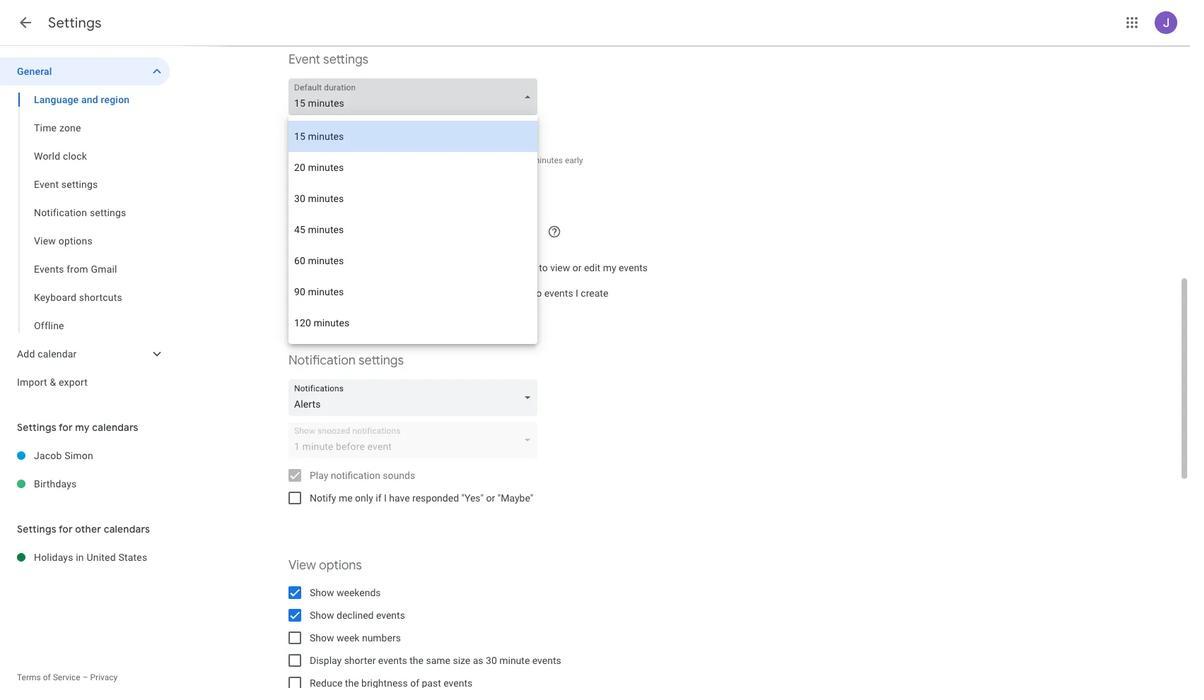 Task type: vqa. For each thing, say whether or not it's contained in the screenshot.
27 column header
no



Task type: locate. For each thing, give the bounding box(es) containing it.
1 vertical spatial settings
[[17, 422, 56, 434]]

i right only
[[384, 493, 387, 504]]

0 horizontal spatial i
[[384, 493, 387, 504]]

view
[[34, 236, 56, 247], [289, 558, 316, 574]]

default duration list box
[[289, 115, 538, 344]]

1 vertical spatial have
[[389, 493, 410, 504]]

minute down speedy on the left
[[317, 156, 343, 166]]

have
[[465, 262, 485, 274], [389, 493, 410, 504]]

10
[[521, 156, 530, 166]]

show for show week numbers
[[310, 633, 334, 644]]

0 horizontal spatial event
[[34, 179, 59, 190]]

world
[[34, 151, 60, 162]]

1 early from the left
[[422, 156, 440, 166]]

view
[[550, 262, 570, 274]]

options up show weekends
[[319, 558, 362, 574]]

settings for settings
[[48, 14, 102, 32]]

event settings
[[289, 52, 369, 68], [34, 179, 98, 190]]

to
[[539, 262, 548, 274], [533, 288, 542, 299]]

0 horizontal spatial minutes
[[389, 156, 419, 166]]

0 vertical spatial i
[[576, 288, 578, 299]]

1 vertical spatial show
[[310, 610, 334, 622]]

or
[[573, 262, 582, 274], [486, 493, 495, 504]]

1 vertical spatial notification
[[289, 353, 356, 369]]

1 horizontal spatial notification settings
[[289, 353, 404, 369]]

1 horizontal spatial event
[[289, 52, 320, 68]]

minutes right 10
[[532, 156, 563, 166]]

0 vertical spatial have
[[465, 262, 485, 274]]

in
[[76, 552, 84, 564]]

0 vertical spatial event
[[289, 52, 320, 68]]

terms of service link
[[17, 673, 80, 683]]

1 horizontal spatial view
[[289, 558, 316, 574]]

1 for from the top
[[59, 422, 73, 434]]

weekends
[[337, 588, 381, 599]]

1 show from the top
[[310, 588, 334, 599]]

birthdays tree item
[[0, 470, 170, 499]]

0 vertical spatial calendars
[[92, 422, 138, 434]]

calendars up states
[[104, 523, 150, 536]]

events from gmail
[[34, 264, 117, 275]]

for up jacob simon
[[59, 422, 73, 434]]

privacy
[[90, 673, 118, 683]]

1 vertical spatial or
[[486, 493, 495, 504]]

or left the edit
[[573, 262, 582, 274]]

1 horizontal spatial my
[[603, 262, 616, 274]]

1 vertical spatial to
[[533, 288, 542, 299]]

gmail
[[91, 264, 117, 275]]

early down the 15 minutes option
[[422, 156, 440, 166]]

shorter
[[344, 656, 376, 667]]

0 horizontal spatial event settings
[[34, 179, 98, 190]]

responded
[[412, 493, 459, 504]]

language
[[34, 94, 79, 105]]

settings
[[48, 14, 102, 32], [17, 422, 56, 434], [17, 523, 56, 536]]

120 minutes option
[[289, 308, 538, 339]]

2 minutes from the left
[[532, 156, 563, 166]]

and left longer
[[442, 156, 456, 166]]

settings up holidays
[[17, 523, 56, 536]]

tree containing general
[[0, 57, 170, 397]]

notify
[[310, 493, 336, 504]]

longer
[[458, 156, 482, 166]]

zone
[[59, 122, 81, 134]]

events right as
[[532, 656, 561, 667]]

world clock
[[34, 151, 87, 162]]

1 horizontal spatial minutes
[[532, 156, 563, 166]]

view up show weekends
[[289, 558, 316, 574]]

30 right end
[[305, 156, 315, 166]]

2 show from the top
[[310, 610, 334, 622]]

events left the
[[378, 656, 407, 667]]

add
[[373, 288, 389, 299]]

keyboard shortcuts
[[34, 292, 122, 303]]

events
[[619, 262, 648, 274], [544, 288, 573, 299], [376, 610, 405, 622], [378, 656, 407, 667], [532, 656, 561, 667]]

notification settings
[[34, 207, 126, 219], [289, 353, 404, 369]]

1 minutes from the left
[[389, 156, 419, 166]]

1 vertical spatial notification settings
[[289, 353, 404, 369]]

show up display
[[310, 633, 334, 644]]

view inside group
[[34, 236, 56, 247]]

holidays in united states link
[[34, 544, 170, 572]]

settings right go back icon
[[48, 14, 102, 32]]

privacy link
[[90, 673, 118, 683]]

early right 10
[[565, 156, 583, 166]]

1 vertical spatial i
[[384, 493, 387, 504]]

show down show weekends
[[310, 610, 334, 622]]

1 horizontal spatial 30
[[486, 656, 497, 667]]

2 vertical spatial show
[[310, 633, 334, 644]]

5
[[382, 156, 387, 166]]

go back image
[[17, 14, 34, 31]]

to right conferences
[[533, 288, 542, 299]]

and left region
[[81, 94, 98, 105]]

service
[[53, 673, 80, 683]]

settings for other calendars
[[17, 523, 150, 536]]

60 minutes option
[[289, 245, 538, 277]]

0 horizontal spatial 30
[[305, 156, 315, 166]]

time zone
[[34, 122, 81, 134]]

have down sounds
[[389, 493, 410, 504]]

calendars for settings for other calendars
[[104, 523, 150, 536]]

1 horizontal spatial or
[[573, 262, 582, 274]]

the
[[410, 656, 424, 667]]

options up 'events from gmail' on the left top of the page
[[58, 236, 93, 247]]

my up jacob simon tree item
[[75, 422, 90, 434]]

my right the edit
[[603, 262, 616, 274]]

have right they
[[465, 262, 485, 274]]

birthdays
[[34, 479, 77, 490]]

early
[[422, 156, 440, 166], [565, 156, 583, 166]]

notification settings down automatically
[[289, 353, 404, 369]]

or right "yes"
[[486, 493, 495, 504]]

events up numbers
[[376, 610, 405, 622]]

view options
[[34, 236, 93, 247], [289, 558, 362, 574]]

0 horizontal spatial my
[[75, 422, 90, 434]]

0 vertical spatial and
[[81, 94, 98, 105]]

notification settings up from
[[34, 207, 126, 219]]

meetings left 5
[[345, 156, 380, 166]]

2 vertical spatial settings
[[17, 523, 56, 536]]

invitations
[[387, 262, 433, 274]]

30 right as
[[486, 656, 497, 667]]

to left view
[[539, 262, 548, 274]]

holidays in united states tree item
[[0, 544, 170, 572]]

0 horizontal spatial view options
[[34, 236, 93, 247]]

edit
[[584, 262, 601, 274]]

settings up the jacob
[[17, 422, 56, 434]]

notification down world clock
[[34, 207, 87, 219]]

for left other
[[59, 523, 73, 536]]

0 horizontal spatial if
[[376, 493, 382, 504]]

0 vertical spatial settings
[[48, 14, 102, 32]]

0 vertical spatial options
[[58, 236, 93, 247]]

0 horizontal spatial options
[[58, 236, 93, 247]]

meetings
[[344, 127, 385, 138], [345, 156, 380, 166], [484, 156, 519, 166]]

2 for from the top
[[59, 523, 73, 536]]

minutes
[[389, 156, 419, 166], [532, 156, 563, 166]]

minutes right 5
[[389, 156, 419, 166]]

0 vertical spatial notification settings
[[34, 207, 126, 219]]

1 horizontal spatial if
[[435, 262, 441, 274]]

0 vertical spatial notification
[[34, 207, 87, 219]]

show
[[310, 588, 334, 599], [310, 610, 334, 622], [310, 633, 334, 644]]

i left create
[[576, 288, 578, 299]]

minute
[[317, 156, 343, 166], [500, 656, 530, 667]]

notify me only if i have responded "yes" or "maybe"
[[310, 493, 533, 504]]

if left they
[[435, 262, 441, 274]]

see
[[357, 262, 372, 274]]

0 horizontal spatial and
[[81, 94, 98, 105]]

group
[[0, 86, 170, 340]]

0 vertical spatial view
[[34, 236, 56, 247]]

clock
[[63, 151, 87, 162]]

1 vertical spatial event settings
[[34, 179, 98, 190]]

0 horizontal spatial notification settings
[[34, 207, 126, 219]]

view up events
[[34, 236, 56, 247]]

let
[[310, 262, 324, 274]]

0 horizontal spatial have
[[389, 493, 410, 504]]

1 vertical spatial event
[[34, 179, 59, 190]]

0 vertical spatial show
[[310, 588, 334, 599]]

0 horizontal spatial early
[[422, 156, 440, 166]]

settings
[[323, 52, 369, 68], [61, 179, 98, 190], [90, 207, 126, 219], [359, 353, 404, 369]]

None field
[[289, 79, 543, 115], [289, 380, 543, 417], [289, 79, 543, 115], [289, 380, 543, 417]]

and inside group
[[81, 94, 98, 105]]

notification down automatically
[[289, 353, 356, 369]]

i
[[576, 288, 578, 299], [384, 493, 387, 504]]

1 vertical spatial if
[[376, 493, 382, 504]]

options
[[58, 236, 93, 247], [319, 558, 362, 574]]

0 horizontal spatial view
[[34, 236, 56, 247]]

1 vertical spatial calendars
[[104, 523, 150, 536]]

tree
[[0, 57, 170, 397]]

calendars up jacob simon tree item
[[92, 422, 138, 434]]

&
[[50, 377, 56, 388]]

1 vertical spatial options
[[319, 558, 362, 574]]

view options up 'events from gmail' on the left top of the page
[[34, 236, 93, 247]]

automatically
[[310, 288, 370, 299]]

if
[[435, 262, 441, 274], [376, 493, 382, 504]]

jacob simon tree item
[[0, 442, 170, 470]]

for for my
[[59, 422, 73, 434]]

1 horizontal spatial early
[[565, 156, 583, 166]]

0 vertical spatial view options
[[34, 236, 93, 247]]

show declined events
[[310, 610, 405, 622]]

show weekends
[[310, 588, 381, 599]]

end 30 minute meetings 5 minutes early and longer meetings 10 minutes early
[[289, 156, 583, 166]]

notification
[[34, 207, 87, 219], [289, 353, 356, 369]]

1 horizontal spatial and
[[442, 156, 456, 166]]

1 horizontal spatial event settings
[[289, 52, 369, 68]]

1 horizontal spatial notification
[[289, 353, 356, 369]]

they
[[444, 262, 462, 274]]

1 vertical spatial 30
[[486, 656, 497, 667]]

if right only
[[376, 493, 382, 504]]

1 vertical spatial for
[[59, 523, 73, 536]]

display
[[310, 656, 342, 667]]

0 vertical spatial for
[[59, 422, 73, 434]]

event
[[289, 52, 320, 68], [34, 179, 59, 190]]

"yes"
[[462, 493, 484, 504]]

1 horizontal spatial view options
[[289, 558, 362, 574]]

view options up show weekends
[[289, 558, 362, 574]]

3 show from the top
[[310, 633, 334, 644]]

minute right as
[[500, 656, 530, 667]]

show left weekends
[[310, 588, 334, 599]]

0 vertical spatial minute
[[317, 156, 343, 166]]

1 horizontal spatial minute
[[500, 656, 530, 667]]

1 vertical spatial and
[[442, 156, 456, 166]]

1 horizontal spatial options
[[319, 558, 362, 574]]



Task type: describe. For each thing, give the bounding box(es) containing it.
90 minutes option
[[289, 277, 538, 308]]

other
[[75, 523, 101, 536]]

settings for my calendars tree
[[0, 442, 170, 499]]

meet
[[425, 288, 448, 299]]

display shorter events the same size as 30 minute events
[[310, 656, 561, 667]]

google
[[392, 288, 423, 299]]

show for show weekends
[[310, 588, 334, 599]]

end
[[289, 156, 303, 166]]

meetings left 10
[[484, 156, 519, 166]]

add
[[17, 349, 35, 360]]

automatically add google meet video conferences to events i create
[[310, 288, 609, 299]]

settings for settings for other calendars
[[17, 523, 56, 536]]

calendars for settings for my calendars
[[92, 422, 138, 434]]

0 horizontal spatial notification
[[34, 207, 87, 219]]

1 horizontal spatial i
[[576, 288, 578, 299]]

terms
[[17, 673, 41, 683]]

settings for my calendars
[[17, 422, 138, 434]]

me
[[339, 493, 353, 504]]

states
[[118, 552, 147, 564]]

import
[[17, 377, 47, 388]]

export
[[59, 377, 88, 388]]

play notification sounds
[[310, 470, 415, 482]]

events right the edit
[[619, 262, 648, 274]]

of
[[43, 673, 51, 683]]

notification
[[331, 470, 380, 482]]

as
[[473, 656, 484, 667]]

only
[[355, 493, 373, 504]]

create
[[581, 288, 609, 299]]

1 vertical spatial view options
[[289, 558, 362, 574]]

15 minutes option
[[289, 121, 538, 152]]

language and region
[[34, 94, 130, 105]]

0 vertical spatial or
[[573, 262, 582, 274]]

birthdays link
[[34, 470, 170, 499]]

offline
[[34, 320, 64, 332]]

permission
[[488, 262, 537, 274]]

import & export
[[17, 377, 88, 388]]

simon
[[64, 451, 93, 462]]

events
[[34, 264, 64, 275]]

general
[[17, 66, 52, 77]]

settings for settings for my calendars
[[17, 422, 56, 434]]

1 vertical spatial minute
[[500, 656, 530, 667]]

conferences
[[476, 288, 531, 299]]

general tree item
[[0, 57, 170, 86]]

meetings up 5
[[344, 127, 385, 138]]

others
[[326, 262, 354, 274]]

add calendar
[[17, 349, 77, 360]]

show week numbers
[[310, 633, 401, 644]]

0 vertical spatial if
[[435, 262, 441, 274]]

terms of service – privacy
[[17, 673, 118, 683]]

speedy
[[310, 127, 342, 138]]

show for show declined events
[[310, 610, 334, 622]]

video
[[450, 288, 474, 299]]

united
[[87, 552, 116, 564]]

1 vertical spatial my
[[75, 422, 90, 434]]

–
[[83, 673, 88, 683]]

calendar
[[38, 349, 77, 360]]

speedy meetings
[[310, 127, 385, 138]]

time
[[34, 122, 57, 134]]

jacob
[[34, 451, 62, 462]]

same
[[426, 656, 451, 667]]

let others see all invitations if they have permission to view or edit my events
[[310, 262, 648, 274]]

settings heading
[[48, 14, 102, 32]]

jacob simon
[[34, 451, 93, 462]]

sounds
[[383, 470, 415, 482]]

from
[[67, 264, 88, 275]]

0 horizontal spatial or
[[486, 493, 495, 504]]

all
[[375, 262, 385, 274]]

shortcuts
[[79, 292, 122, 303]]

0 vertical spatial my
[[603, 262, 616, 274]]

play
[[310, 470, 328, 482]]

1 horizontal spatial have
[[465, 262, 485, 274]]

45 minutes option
[[289, 214, 538, 245]]

"maybe"
[[498, 493, 533, 504]]

group containing language and region
[[0, 86, 170, 340]]

20 minutes option
[[289, 152, 538, 183]]

keyboard
[[34, 292, 76, 303]]

for for other
[[59, 523, 73, 536]]

holidays
[[34, 552, 73, 564]]

region
[[101, 94, 130, 105]]

30 minutes option
[[289, 183, 538, 214]]

week
[[337, 633, 360, 644]]

0 vertical spatial event settings
[[289, 52, 369, 68]]

numbers
[[362, 633, 401, 644]]

declined
[[337, 610, 374, 622]]

holidays in united states
[[34, 552, 147, 564]]

1 vertical spatial view
[[289, 558, 316, 574]]

size
[[453, 656, 471, 667]]

0 vertical spatial 30
[[305, 156, 315, 166]]

event inside group
[[34, 179, 59, 190]]

events down view
[[544, 288, 573, 299]]

0 vertical spatial to
[[539, 262, 548, 274]]

2 early from the left
[[565, 156, 583, 166]]

0 horizontal spatial minute
[[317, 156, 343, 166]]



